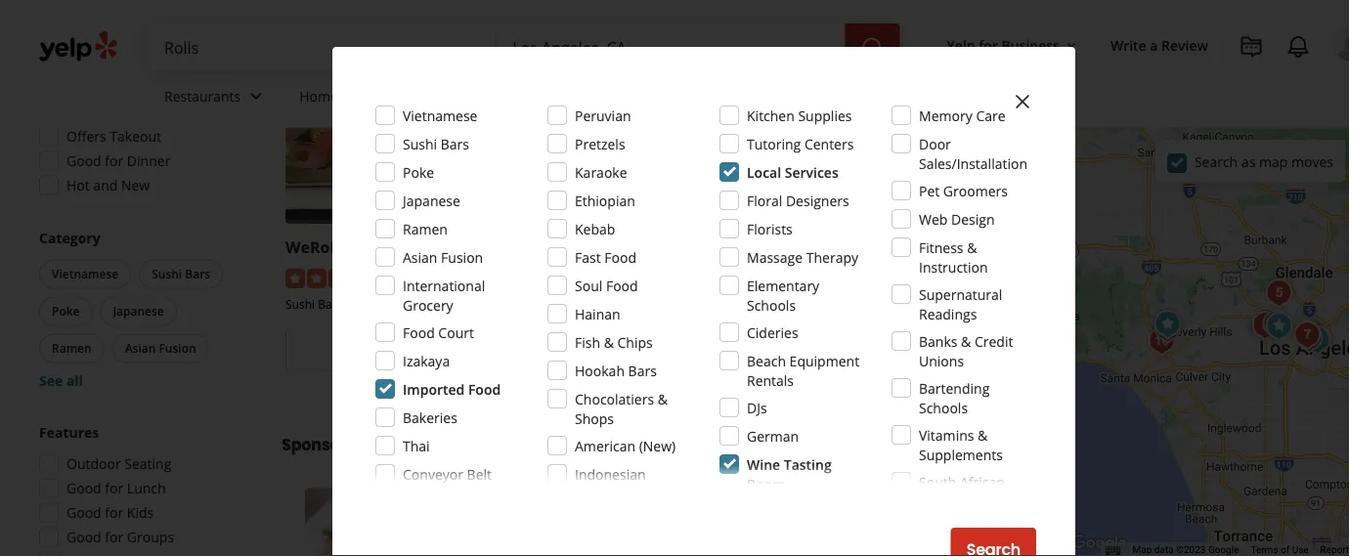 Task type: locate. For each thing, give the bounding box(es) containing it.
sponsored results
[[282, 434, 427, 456]]

1 horizontal spatial japanese,
[[535, 296, 587, 313]]

sushi rush image
[[1288, 316, 1328, 355]]

sushi inside conveyor belt sushi
[[403, 485, 437, 503]]

0 vertical spatial vietnamese
[[403, 106, 478, 125]]

open down equipment
[[839, 372, 875, 390]]

0 horizontal spatial until
[[381, 372, 409, 390]]

sponsored
[[282, 434, 366, 456]]

now up "offers delivery"
[[105, 54, 134, 72]]

yelp for business
[[947, 36, 1060, 54]]

nori
[[344, 237, 378, 258]]

fast down 4.6
[[404, 296, 426, 313]]

1 vertical spatial group
[[35, 228, 243, 391]]

2 offers from the top
[[67, 127, 106, 146]]

1 horizontal spatial poke
[[403, 163, 434, 181]]

8:45
[[662, 372, 689, 390]]

0 horizontal spatial pm
[[169, 54, 189, 72]]

moves
[[1292, 152, 1334, 171]]

0 horizontal spatial bars,
[[318, 296, 345, 313]]

fusion down japanese button
[[159, 340, 196, 357]]

3 order now link from the left
[[784, 328, 1017, 371]]

1 vertical spatial fusion
[[159, 340, 196, 357]]

4.6 star rating image
[[286, 269, 391, 289]]

for inside button
[[979, 36, 999, 54]]

bars,
[[318, 296, 345, 313], [622, 296, 650, 313]]

1 horizontal spatial fusion
[[441, 248, 483, 267]]

0 horizontal spatial fast
[[404, 296, 426, 313]]

poke down home services link on the left of the page
[[403, 163, 434, 181]]

0 vertical spatial group
[[33, 22, 243, 201]]

until left 8:30
[[381, 372, 409, 390]]

soul food
[[575, 276, 638, 295]]

notifications image
[[1287, 35, 1311, 59]]

now up 8:45
[[658, 339, 692, 361]]

1 vertical spatial offers
[[67, 127, 106, 146]]

hot and new
[[67, 176, 150, 195]]

group containing features
[[33, 423, 243, 557]]

home services link
[[284, 70, 437, 127]]

now for weroll nori
[[409, 339, 443, 361]]

order now link up open until 2:00 am
[[784, 328, 1017, 371]]

1 vertical spatial schools
[[919, 399, 968, 417]]

sushi bars inside button
[[152, 266, 210, 282]]

& left chips on the bottom left of page
[[604, 333, 614, 352]]

map region
[[896, 0, 1350, 557]]

0 vertical spatial schools
[[747, 296, 796, 314]]

international
[[403, 276, 485, 295]]

(580
[[671, 268, 699, 286]]

1 order now from the left
[[362, 339, 443, 361]]

1 order from the left
[[362, 339, 405, 361]]

wraps,
[[784, 296, 822, 313]]

japanese, down 4.6
[[349, 296, 401, 313]]

2 horizontal spatial order now link
[[784, 328, 1017, 371]]

elementary schools
[[747, 276, 820, 314]]

good down good for kids
[[67, 528, 101, 547]]

sushi bars button
[[139, 260, 223, 289]]

order now up open until 8:45 pm
[[611, 339, 692, 361]]

group
[[33, 22, 243, 201], [35, 228, 243, 391], [33, 423, 243, 557]]

order up the open until 8:30 pm
[[362, 339, 405, 361]]

now for hello fish
[[907, 339, 941, 361]]

& for banks
[[962, 332, 972, 351]]

1 order now link from the left
[[286, 328, 519, 371]]

for down good for lunch at bottom
[[105, 504, 123, 522]]

terms of use
[[1251, 544, 1309, 556]]

sushi bars, japanese, fast food
[[286, 296, 457, 313]]

order now for hello fish
[[860, 339, 941, 361]]

1 good from the top
[[67, 152, 101, 170]]

2 horizontal spatial until
[[879, 372, 907, 390]]

supernatural readings
[[919, 285, 1003, 323]]

fish down hainan
[[575, 333, 601, 352]]

(43
[[422, 268, 442, 286]]

roll call - koreatown link
[[535, 237, 697, 258]]

business
[[1002, 36, 1060, 54]]

lunch
[[127, 479, 166, 498]]

fast left -
[[575, 248, 601, 267]]

until for fish
[[879, 372, 907, 390]]

& up (new)
[[658, 390, 668, 408]]

all
[[66, 372, 83, 390]]

write a review
[[1111, 36, 1209, 54]]

pet groomers
[[919, 181, 1008, 200]]

cideries
[[747, 323, 799, 342]]

3 order now from the left
[[860, 339, 941, 361]]

schools inside bartending schools
[[919, 399, 968, 417]]

pretzels
[[575, 134, 626, 153]]

until left 8:45
[[630, 372, 658, 390]]

chinese
[[653, 296, 696, 313]]

door
[[919, 134, 952, 153]]

readings
[[919, 305, 977, 323]]

good down outdoor
[[67, 479, 101, 498]]

now up 8:30
[[409, 339, 443, 361]]

offers for offers delivery
[[67, 78, 106, 97]]

salad,
[[825, 296, 857, 313]]

1 horizontal spatial reviews)
[[702, 268, 755, 286]]

food court
[[403, 323, 474, 342]]

web
[[919, 210, 948, 228]]

chocolatiers
[[575, 390, 654, 408]]

kazunori | westwood image
[[1149, 309, 1188, 348]]

home services
[[300, 87, 394, 105]]

fusion up 4.6 (43 reviews)
[[441, 248, 483, 267]]

terms
[[1251, 544, 1279, 556]]

order for call
[[611, 339, 655, 361]]

1 vertical spatial fish
[[575, 333, 601, 352]]

services for home services
[[342, 87, 394, 105]]

order now link up the open until 8:30 pm
[[286, 328, 519, 371]]

0 vertical spatial fusion
[[441, 248, 483, 267]]

order now link for hello fish
[[784, 328, 1017, 371]]

2 order now link from the left
[[535, 328, 768, 371]]

open up "sponsored results"
[[341, 372, 377, 390]]

asian fusion button
[[112, 334, 209, 363]]

kazunori | dtla image
[[1290, 319, 1330, 358]]

schools down elementary
[[747, 296, 796, 314]]

for down offers takeout at the top of page
[[105, 152, 123, 170]]

pet
[[919, 181, 940, 200]]

order now up the open until 8:30 pm
[[362, 339, 443, 361]]

japanese up (43
[[403, 191, 461, 210]]

asian
[[403, 248, 438, 267], [125, 340, 156, 357]]

offers down open now 5:26 pm
[[67, 78, 106, 97]]

1 until from the left
[[381, 372, 409, 390]]

pm right 8:30
[[444, 372, 464, 390]]

food down grocery
[[403, 323, 435, 342]]

2 japanese, from the left
[[535, 296, 587, 313]]

open until 8:30 pm
[[341, 372, 464, 390]]

0 vertical spatial poke
[[403, 163, 434, 181]]

asian fusion
[[403, 248, 483, 267], [125, 340, 196, 357]]

services right "home"
[[342, 87, 394, 105]]

order now up open until 2:00 am
[[860, 339, 941, 361]]

instruction
[[919, 258, 988, 276]]

2 horizontal spatial pm
[[693, 372, 713, 390]]

1 horizontal spatial bars,
[[622, 296, 650, 313]]

order now for roll call - koreatown
[[611, 339, 692, 361]]

1 vertical spatial asian fusion
[[125, 340, 196, 357]]

5:26
[[138, 54, 165, 72]]

food for soul
[[606, 276, 638, 295]]

poke up ramen button
[[52, 303, 80, 319]]

south african
[[919, 473, 1005, 491]]

tutoring centers
[[747, 134, 854, 153]]

sushi down home services link on the left of the page
[[403, 134, 437, 153]]

offers delivery
[[67, 78, 161, 97]]

map data ©2023 google
[[1133, 544, 1240, 556]]

sushi down the conveyor
[[403, 485, 437, 503]]

bars inside button
[[185, 266, 210, 282]]

0 vertical spatial sushi bars
[[403, 134, 469, 153]]

food for imported
[[468, 380, 501, 399]]

services up designers at the top
[[785, 163, 839, 181]]

fusion
[[441, 248, 483, 267], [159, 340, 196, 357]]

roll call - koreatown image
[[1260, 307, 1299, 346]]

until for nori
[[381, 372, 409, 390]]

0 vertical spatial fast
[[575, 248, 601, 267]]

1 vertical spatial services
[[785, 163, 839, 181]]

groups
[[127, 528, 174, 547]]

2 order from the left
[[611, 339, 655, 361]]

open for weroll
[[341, 372, 377, 390]]

0 horizontal spatial services
[[342, 87, 394, 105]]

3 reviews) from the left
[[951, 268, 1004, 286]]

asian fusion down japanese button
[[125, 340, 196, 357]]

1 vertical spatial vietnamese
[[52, 266, 119, 282]]

0 vertical spatial offers
[[67, 78, 106, 97]]

dialog
[[0, 0, 1350, 557]]

2 order now from the left
[[611, 339, 692, 361]]

beach
[[747, 352, 786, 370]]

good for lunch
[[67, 479, 166, 498]]

dinner
[[127, 152, 171, 170]]

1 horizontal spatial order now link
[[535, 328, 768, 371]]

1 vertical spatial sushi bars
[[152, 266, 210, 282]]

schools inside elementary schools
[[747, 296, 796, 314]]

yelp for business button
[[940, 27, 1088, 63]]

1 horizontal spatial pm
[[444, 372, 464, 390]]

food up soul food on the left
[[605, 248, 637, 267]]

0 horizontal spatial sushi bars
[[152, 266, 210, 282]]

asian fusion up 4.6 (43 reviews)
[[403, 248, 483, 267]]

sushi inside sushi bars button
[[152, 266, 182, 282]]

0 horizontal spatial asian fusion
[[125, 340, 196, 357]]

2 good from the top
[[67, 479, 101, 498]]

pm
[[169, 54, 189, 72], [444, 372, 464, 390], [693, 372, 713, 390]]

1 vertical spatial asian
[[125, 340, 156, 357]]

order now link up open until 8:45 pm
[[535, 328, 768, 371]]

good up hot
[[67, 152, 101, 170]]

1 horizontal spatial fast
[[575, 248, 601, 267]]

roll roll roll image
[[1248, 307, 1287, 346]]

asian down japanese button
[[125, 340, 156, 357]]

& inside chocolatiers & shops
[[658, 390, 668, 408]]

1 horizontal spatial ramen
[[403, 220, 448, 238]]

1 horizontal spatial order now
[[611, 339, 692, 361]]

0 horizontal spatial order
[[362, 339, 405, 361]]

fish up 4.2 star rating image
[[828, 237, 860, 258]]

open down suggested
[[67, 54, 102, 72]]

offers up good for dinner
[[67, 127, 106, 146]]

schools down bartending
[[919, 399, 968, 417]]

0 vertical spatial japanese
[[403, 191, 461, 210]]

bars, down 4.6 star rating image
[[318, 296, 345, 313]]

& up instruction
[[967, 238, 977, 257]]

0 horizontal spatial order now link
[[286, 328, 519, 371]]

fitness
[[919, 238, 964, 257]]

results
[[369, 434, 427, 456]]

1 vertical spatial poke
[[52, 303, 80, 319]]

as
[[1242, 152, 1256, 171]]

massage therapy
[[747, 248, 859, 267]]

until left 2:00
[[879, 372, 907, 390]]

sushi down 4.6 star rating image
[[286, 296, 315, 313]]

good down good for lunch at bottom
[[67, 504, 101, 522]]

0 vertical spatial asian
[[403, 248, 438, 267]]

2 vertical spatial group
[[33, 423, 243, 557]]

conveyor
[[403, 465, 464, 484]]

sushi
[[403, 134, 437, 153], [152, 266, 182, 282], [286, 296, 315, 313], [590, 296, 619, 313], [860, 296, 890, 313], [403, 485, 437, 503]]

takeout sushi and roll image
[[1257, 305, 1296, 344]]

wine
[[747, 455, 781, 474]]

0 horizontal spatial fish
[[575, 333, 601, 352]]

pm right 8:45
[[693, 372, 713, 390]]

room
[[747, 475, 786, 493]]

1 horizontal spatial asian fusion
[[403, 248, 483, 267]]

dialog containing vietnamese
[[0, 0, 1350, 557]]

& up supplements
[[978, 426, 988, 445]]

open down fish & chips
[[590, 372, 626, 390]]

2 horizontal spatial order
[[860, 339, 904, 361]]

3 until from the left
[[879, 372, 907, 390]]

2 horizontal spatial order now
[[860, 339, 941, 361]]

& inside vitamins & supplements
[[978, 426, 988, 445]]

of
[[1281, 544, 1290, 556]]

1 reviews) from the left
[[445, 268, 498, 286]]

sushi bars inside dialog
[[403, 134, 469, 153]]

restaurants
[[164, 87, 241, 105]]

2 horizontal spatial reviews)
[[951, 268, 1004, 286]]

& inside banks & credit unions
[[962, 332, 972, 351]]

ramen up "all"
[[52, 340, 92, 357]]

order up open until 2:00 am
[[860, 339, 904, 361]]

japanese up asian fusion button
[[113, 303, 164, 319]]

order up hookah bars
[[611, 339, 655, 361]]

0 horizontal spatial fusion
[[159, 340, 196, 357]]

now up 2:00
[[907, 339, 941, 361]]

bars, down soul food on the left
[[622, 296, 650, 313]]

japanese, down soul
[[535, 296, 587, 313]]

map
[[1133, 544, 1153, 556]]

order now link for weroll nori
[[286, 328, 519, 371]]

0 horizontal spatial reviews)
[[445, 268, 498, 286]]

0 vertical spatial ramen
[[403, 220, 448, 238]]

3 good from the top
[[67, 504, 101, 522]]

order for nori
[[362, 339, 405, 361]]

1 horizontal spatial schools
[[919, 399, 968, 417]]

supplements
[[919, 446, 1003, 464]]

ramen up (43
[[403, 220, 448, 238]]

schools
[[747, 296, 796, 314], [919, 399, 968, 417]]

for up good for kids
[[105, 479, 123, 498]]

open now 5:26 pm
[[67, 54, 189, 72]]

kebab
[[575, 220, 616, 238]]

centers
[[805, 134, 854, 153]]

None search field
[[149, 23, 904, 70]]

food right imported
[[468, 380, 501, 399]]

(580 reviews)
[[671, 268, 755, 286]]

pm for weroll nori
[[444, 372, 464, 390]]

1 offers from the top
[[67, 78, 106, 97]]

asian up 4.6
[[403, 248, 438, 267]]

3 order from the left
[[860, 339, 904, 361]]

good for good for kids
[[67, 504, 101, 522]]

south
[[919, 473, 957, 491]]

0 horizontal spatial poke
[[52, 303, 80, 319]]

1 vertical spatial japanese
[[113, 303, 164, 319]]

& right banks
[[962, 332, 972, 351]]

services inside the business categories element
[[342, 87, 394, 105]]

0 horizontal spatial japanese
[[113, 303, 164, 319]]

0 horizontal spatial order now
[[362, 339, 443, 361]]

1 vertical spatial fast
[[404, 296, 426, 313]]

sushi up japanese button
[[152, 266, 182, 282]]

2 until from the left
[[630, 372, 658, 390]]

0 horizontal spatial japanese,
[[349, 296, 401, 313]]

1 vertical spatial ramen
[[52, 340, 92, 357]]

& inside fitness & instruction
[[967, 238, 977, 257]]

for for groups
[[105, 528, 123, 547]]

pm right 5:26
[[169, 54, 189, 72]]

outdoor
[[67, 455, 121, 473]]

weroll nori
[[286, 237, 378, 258]]

1 horizontal spatial until
[[630, 372, 658, 390]]

1 horizontal spatial order
[[611, 339, 655, 361]]

1 horizontal spatial sushi bars
[[403, 134, 469, 153]]

reviews) for hello fish
[[951, 268, 1004, 286]]

0 vertical spatial fish
[[828, 237, 860, 258]]

0 vertical spatial asian fusion
[[403, 248, 483, 267]]

0 horizontal spatial ramen
[[52, 340, 92, 357]]

see
[[39, 372, 63, 390]]

for right yelp
[[979, 36, 999, 54]]

& for chocolatiers
[[658, 390, 668, 408]]

0 horizontal spatial asian
[[125, 340, 156, 357]]

0 horizontal spatial schools
[[747, 296, 796, 314]]

1 horizontal spatial services
[[785, 163, 839, 181]]

schools for elementary schools
[[747, 296, 796, 314]]

1 horizontal spatial japanese
[[403, 191, 461, 210]]

data
[[1155, 544, 1174, 556]]

soul
[[575, 276, 603, 295]]

1 horizontal spatial vietnamese
[[403, 106, 478, 125]]

0 vertical spatial services
[[342, 87, 394, 105]]

0 horizontal spatial vietnamese
[[52, 266, 119, 282]]

food up japanese, sushi bars, chinese
[[606, 276, 638, 295]]

japanese inside button
[[113, 303, 164, 319]]

food down international
[[429, 296, 457, 313]]

open until 2:00 am
[[839, 372, 963, 390]]

write
[[1111, 36, 1147, 54]]

sushi bars up japanese button
[[152, 266, 210, 282]]

4 good from the top
[[67, 528, 101, 547]]

poke inside button
[[52, 303, 80, 319]]

&
[[967, 238, 977, 257], [962, 332, 972, 351], [604, 333, 614, 352], [658, 390, 668, 408], [978, 426, 988, 445]]

sushi bars down home services link on the left of the page
[[403, 134, 469, 153]]

for down good for kids
[[105, 528, 123, 547]]



Task type: describe. For each thing, give the bounding box(es) containing it.
1 horizontal spatial asian
[[403, 248, 438, 267]]

16 info v2 image
[[431, 437, 447, 453]]

business categories element
[[149, 70, 1350, 127]]

asian inside button
[[125, 340, 156, 357]]

for for kids
[[105, 504, 123, 522]]

ethiopian
[[575, 191, 636, 210]]

see all
[[39, 372, 83, 390]]

american
[[575, 437, 636, 455]]

order now link for roll call - koreatown
[[535, 328, 768, 371]]

bakeries
[[403, 408, 458, 427]]

close image
[[1011, 90, 1035, 114]]

ramen inside dialog
[[403, 220, 448, 238]]

user actions element
[[932, 24, 1350, 145]]

search image
[[861, 36, 885, 60]]

4.2 star rating image
[[784, 269, 889, 289]]

conveyor belt sushi
[[403, 465, 492, 503]]

open for roll
[[590, 372, 626, 390]]

banks
[[919, 332, 958, 351]]

good for good for groups
[[67, 528, 101, 547]]

hookah bars
[[575, 361, 657, 380]]

sushi right the salad,
[[860, 296, 890, 313]]

hello
[[784, 237, 824, 258]]

bartending
[[919, 379, 990, 398]]

kitchen supplies
[[747, 106, 852, 125]]

web design
[[919, 210, 995, 228]]

group containing category
[[35, 228, 243, 391]]

pm inside "group"
[[169, 54, 189, 72]]

home
[[300, 87, 338, 105]]

outdoor seating
[[67, 455, 172, 473]]

weroll nori link
[[286, 237, 378, 258]]

open until 8:45 pm
[[590, 372, 713, 390]]

4.3 star rating image
[[535, 269, 640, 289]]

services for local services
[[785, 163, 839, 181]]

weroll nori image
[[1149, 305, 1188, 344]]

fish & chips
[[575, 333, 653, 352]]

fusion inside button
[[159, 340, 196, 357]]

order now for weroll nori
[[362, 339, 443, 361]]

keyboard shortcuts image
[[1106, 546, 1121, 556]]

open for hello
[[839, 372, 875, 390]]

ramen button
[[39, 334, 104, 363]]

local services
[[747, 163, 839, 181]]

tasting
[[784, 455, 832, 474]]

new
[[121, 176, 150, 195]]

local
[[747, 163, 782, 181]]

karaoke
[[575, 163, 627, 181]]

4.6
[[399, 268, 418, 286]]

unions
[[919, 352, 964, 370]]

see all button
[[39, 372, 83, 390]]

2 bars, from the left
[[622, 296, 650, 313]]

bartending schools
[[919, 379, 990, 417]]

for for dinner
[[105, 152, 123, 170]]

designers
[[786, 191, 850, 210]]

seating
[[124, 455, 172, 473]]

california rock'n sushi - los angeles image
[[1246, 306, 1286, 345]]

good for groups
[[67, 528, 174, 547]]

group containing suggested
[[33, 22, 243, 201]]

for for lunch
[[105, 479, 123, 498]]

4.2
[[897, 268, 917, 286]]

koreatown
[[611, 237, 697, 258]]

restaurants link
[[149, 70, 284, 127]]

supernatural
[[919, 285, 1003, 304]]

weroll nori image
[[1149, 305, 1188, 344]]

florists
[[747, 220, 793, 238]]

asian fusion inside button
[[125, 340, 196, 357]]

2:00
[[911, 372, 938, 390]]

ramen inside button
[[52, 340, 92, 357]]

tutoring
[[747, 134, 801, 153]]

google image
[[1068, 531, 1132, 557]]

8:30
[[413, 372, 440, 390]]

memory care
[[919, 106, 1006, 125]]

good for good for dinner
[[67, 152, 101, 170]]

vietnamese inside button
[[52, 266, 119, 282]]

hello fish
[[784, 237, 860, 258]]

features
[[39, 424, 99, 442]]

hello fish link
[[784, 237, 860, 258]]

am
[[942, 372, 963, 390]]

roll
[[535, 237, 564, 258]]

fast food
[[575, 248, 637, 267]]

american (new)
[[575, 437, 676, 455]]

banks & credit unions
[[919, 332, 1014, 370]]

until for call
[[630, 372, 658, 390]]

food for fast
[[605, 248, 637, 267]]

massage
[[747, 248, 803, 267]]

4.2 (531 reviews)
[[897, 268, 1004, 286]]

24 chevron down v2 image
[[245, 85, 268, 108]]

write a review link
[[1103, 27, 1217, 63]]

and
[[93, 176, 118, 195]]

4.6 (43 reviews)
[[399, 268, 498, 286]]

& for fish
[[604, 333, 614, 352]]

good for good for lunch
[[67, 479, 101, 498]]

1 bars, from the left
[[318, 296, 345, 313]]

credit
[[975, 332, 1014, 351]]

16 chevron down v2 image
[[1064, 38, 1080, 53]]

offers for offers takeout
[[67, 127, 106, 146]]

international grocery
[[403, 276, 485, 314]]

order for fish
[[860, 339, 904, 361]]

report link
[[1321, 544, 1350, 556]]

(531
[[920, 268, 948, 286]]

1 horizontal spatial fish
[[828, 237, 860, 258]]

google
[[1209, 544, 1240, 556]]

grocery
[[403, 296, 454, 314]]

& for fitness
[[967, 238, 977, 257]]

24 chevron down v2 image
[[542, 85, 565, 108]]

djs
[[747, 399, 767, 417]]

slideshow element
[[305, 489, 462, 557]]

2 reviews) from the left
[[702, 268, 755, 286]]

care
[[977, 106, 1006, 125]]

reviews) for weroll nori
[[445, 268, 498, 286]]

projects image
[[1240, 35, 1264, 59]]

(new)
[[639, 437, 676, 455]]

japanese button
[[100, 297, 177, 326]]

california roll factory image
[[1143, 322, 1182, 361]]

yunomi handroll image
[[1298, 321, 1337, 360]]

imported
[[403, 380, 465, 399]]

pm for roll call - koreatown
[[693, 372, 713, 390]]

supplies
[[799, 106, 852, 125]]

fusion inside dialog
[[441, 248, 483, 267]]

sushi down soul food on the left
[[590, 296, 619, 313]]

hello fish image
[[1246, 303, 1286, 342]]

japanese, sushi bars, chinese
[[535, 296, 696, 313]]

category
[[39, 229, 100, 247]]

peruvian
[[575, 106, 631, 125]]

1 japanese, from the left
[[349, 296, 401, 313]]

for for business
[[979, 36, 999, 54]]

wine tasting room
[[747, 455, 832, 493]]

schools for bartending schools
[[919, 399, 968, 417]]

design
[[952, 210, 995, 228]]

call
[[568, 237, 597, 258]]

& for vitamins
[[978, 426, 988, 445]]

now for roll call - koreatown
[[658, 339, 692, 361]]

a
[[1151, 36, 1159, 54]]

report
[[1321, 544, 1350, 556]]

sōgo roll bar image
[[1260, 274, 1299, 313]]

poke button
[[39, 297, 92, 326]]



Task type: vqa. For each thing, say whether or not it's contained in the screenshot.
Service
no



